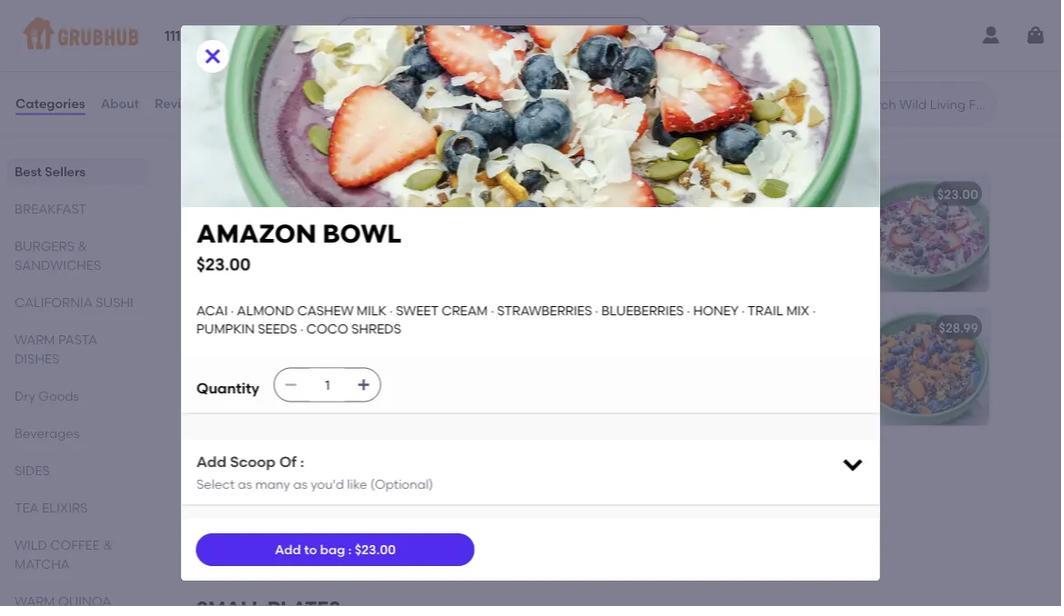 Task type: describe. For each thing, give the bounding box(es) containing it.
0 vertical spatial mix
[[396, 249, 419, 265]]

papaya · blue majik · almond milk · superfoods blueberries · granola · candied pecans
[[613, 346, 830, 399]]

bowl for xocolatl bowl
[[285, 320, 324, 336]]

blueberries down amazon bowl
[[211, 249, 294, 265]]

special
[[243, 454, 298, 470]]

to
[[304, 542, 317, 558]]

pitaya · almond cashew milk · sweet cream · strawberries · blueberries · honey · cacao nibs · chia seeds · rose water · coco shreds
[[613, 212, 822, 302]]

breakfast
[[15, 201, 86, 216]]

cream inside 'chocolate ganache · almond cashew milk · honey strawberries · sweet cream · bananas'
[[361, 383, 407, 399]]

amazon for amazon bowl
[[211, 187, 270, 202]]

goods
[[38, 388, 79, 404]]

111
[[165, 28, 181, 45]]

(optional)
[[370, 477, 433, 492]]

almond inside 'chocolate ganache · almond cashew milk · honey strawberries · sweet cream · bananas'
[[370, 346, 428, 362]]

add for add scoop of :
[[196, 453, 226, 471]]

los
[[198, 28, 221, 45]]

reviews
[[155, 96, 205, 111]]

warm pasta dishes
[[15, 332, 97, 366]]

pitaya
[[613, 212, 655, 228]]

coffee
[[50, 537, 100, 553]]

almond inside pitaya · almond cashew milk · sweet cream · strawberries · blueberries · honey · cacao nibs · chia seeds · rose water · coco shreds
[[664, 212, 721, 228]]

0 horizontal spatial svg image
[[283, 378, 298, 392]]

honey down amazon bowl
[[303, 249, 348, 265]]

1 vertical spatial acai · almond cashew milk · sweet cream · strawberries · blueberries · honey · trail mix · pumpkin seeds · coco shreds
[[196, 303, 818, 337]]

dishes
[[15, 351, 59, 366]]

angeles
[[224, 28, 278, 45]]

rose bowl image
[[853, 174, 989, 293]]

wild coffee & matcha
[[15, 537, 113, 572]]

chia
[[651, 268, 684, 283]]

seeds up chocolate
[[257, 322, 297, 337]]

burgers & sandwiches tab
[[15, 236, 142, 275]]

matcha
[[15, 557, 70, 572]]

ganache
[[296, 346, 361, 362]]

scoop
[[230, 453, 275, 471]]

best
[[15, 164, 42, 179]]

xocolatl bowl image
[[451, 308, 587, 426]]

water
[[772, 268, 816, 283]]

milk inside pitaya · almond cashew milk · sweet cream · strawberries · blueberries · honey · cacao nibs · chia seeds · rose water · coco shreds
[[784, 212, 814, 228]]

search icon image
[[824, 93, 846, 115]]

bowl for amazon bowl $23.00
[[322, 219, 401, 249]]

2 vertical spatial shreds
[[351, 322, 401, 337]]

amazon bowl $23.00
[[196, 219, 401, 275]]

amazon bowl image
[[451, 174, 587, 293]]

seeds for amazon bowl
[[272, 268, 312, 283]]

reviews button
[[154, 71, 206, 136]]

st
[[281, 28, 295, 45]]

cashew for gift special
[[312, 480, 368, 495]]

nibs
[[613, 268, 642, 283]]

shreds inside pitaya · almond cashew milk · sweet cream · strawberries · blueberries · honey · cacao nibs · chia seeds · rose water · coco shreds
[[658, 286, 708, 302]]

blueberries inside acai · almond cashew milk · honey blueberries · sweet cream  · granola · cinnamon · blue majick
[[259, 498, 342, 514]]

pasta
[[58, 332, 97, 347]]

Input item quantity number field
[[307, 369, 347, 401]]

gift
[[211, 454, 240, 470]]

amazon for amazon bowl $23.00
[[196, 219, 316, 249]]

california
[[15, 295, 93, 310]]

cashew inside 'chocolate ganache · almond cashew milk · honey strawberries · sweet cream · bananas'
[[211, 365, 267, 380]]

amazon bowl
[[211, 187, 312, 202]]

pecans
[[749, 383, 801, 399]]

gift special image
[[451, 442, 587, 560]]

0 vertical spatial coco
[[321, 268, 363, 283]]

best sellers tab
[[15, 162, 142, 181]]

gift special
[[211, 454, 298, 470]]

honey inside pitaya · almond cashew milk · sweet cream · strawberries · blueberries · honey · cacao nibs · chia seeds · rose water · coco shreds
[[705, 249, 750, 265]]

blue inside acai · almond cashew milk · honey blueberries · sweet cream  · granola · cinnamon · blue majick
[[211, 535, 243, 551]]

1 vertical spatial acai
[[196, 303, 227, 319]]

honey inside acai · almond cashew milk · honey blueberries · sweet cream  · granola · cinnamon · blue majick
[[211, 498, 256, 514]]

select
[[196, 477, 234, 492]]

chocolate ganache · almond cashew milk · honey strawberries · sweet cream · bananas
[[211, 346, 428, 417]]

california sushi
[[15, 295, 134, 310]]

cashew for amazon bowl
[[312, 212, 368, 228]]

majik
[[704, 346, 744, 362]]

blue iguana bowl
[[613, 320, 744, 336]]

iguana
[[649, 320, 701, 336]]

almond inside acai · almond cashew milk · honey blueberries · sweet cream  · granola · cinnamon · blue majick
[[252, 480, 309, 495]]

: for add scoop of :
[[300, 453, 304, 471]]

almond up xocolatl bowl
[[237, 303, 294, 319]]

cinnamon
[[341, 517, 415, 532]]

many
[[255, 477, 290, 492]]

milk inside acai · almond cashew milk · honey blueberries · sweet cream  · granola · cinnamon · blue majick
[[371, 480, 401, 495]]

papaya
[[613, 346, 660, 362]]

categories
[[15, 96, 85, 111]]

tea elixirs tab
[[15, 498, 142, 517]]

xocolatl
[[211, 320, 282, 336]]

acai for amazon
[[211, 212, 242, 228]]

blueberries up "iguana"
[[601, 303, 684, 319]]

honey inside 'chocolate ganache · almond cashew milk · honey strawberries · sweet cream · bananas'
[[310, 365, 355, 380]]

sellers
[[45, 164, 86, 179]]

tea elixirs
[[15, 500, 88, 516]]

xocolatl bowl
[[211, 320, 324, 336]]

rose inside pitaya · almond cashew milk · sweet cream · strawberries · blueberries · honey · cacao nibs · chia seeds · rose water · coco shreds
[[735, 268, 769, 283]]

best sellers
[[15, 164, 86, 179]]

strawberries inside 'chocolate ganache · almond cashew milk · honey strawberries · sweet cream · bananas'
[[211, 383, 306, 399]]



Task type: vqa. For each thing, say whether or not it's contained in the screenshot.
svg icon to the middle
yes



Task type: locate. For each thing, give the bounding box(es) containing it.
almond inside papaya · blue majik · almond milk · superfoods blueberries · granola · candied pecans
[[753, 346, 811, 362]]

crystal bowl image
[[451, 0, 587, 94]]

rose
[[613, 187, 647, 202], [735, 268, 769, 283]]

svg image
[[1025, 25, 1047, 46], [283, 378, 298, 392], [356, 378, 371, 392]]

0 horizontal spatial granola
[[266, 517, 331, 532]]

blue
[[613, 320, 646, 336], [669, 346, 701, 362], [211, 535, 243, 551]]

sweet
[[211, 231, 254, 246], [613, 231, 656, 246], [395, 303, 438, 319], [315, 383, 358, 399], [351, 498, 394, 514]]

0 vertical spatial &
[[78, 238, 87, 254]]

n
[[184, 28, 195, 45]]

0 horizontal spatial as
[[237, 477, 252, 492]]

0 vertical spatial rose
[[613, 187, 647, 202]]

: inside add scoop of : select as many as you'd like (optional)
[[300, 453, 304, 471]]

beverages tab
[[15, 424, 142, 443]]

·
[[245, 212, 248, 228], [404, 212, 407, 228], [658, 212, 661, 228], [817, 212, 820, 228], [306, 231, 309, 246], [410, 231, 413, 246], [708, 231, 711, 246], [812, 231, 815, 246], [297, 249, 300, 265], [351, 249, 354, 265], [422, 249, 425, 265], [698, 249, 702, 265], [753, 249, 756, 265], [315, 268, 318, 283], [645, 268, 648, 283], [729, 268, 732, 283], [819, 268, 822, 283], [230, 303, 233, 319], [389, 303, 392, 319], [490, 303, 494, 319], [595, 303, 598, 319], [687, 303, 690, 319], [741, 303, 744, 319], [812, 303, 815, 319], [300, 322, 303, 337], [364, 346, 367, 362], [663, 346, 666, 362], [747, 346, 750, 362], [303, 365, 307, 380], [646, 365, 649, 380], [827, 365, 830, 380], [309, 383, 312, 399], [410, 383, 413, 399], [681, 383, 684, 399], [245, 480, 248, 495], [404, 480, 407, 495], [345, 498, 348, 514], [260, 517, 263, 532], [335, 517, 338, 532], [418, 517, 421, 532]]

&
[[78, 238, 87, 254], [103, 537, 113, 553]]

1 horizontal spatial granola
[[613, 383, 678, 399]]

0 vertical spatial granola
[[613, 383, 678, 399]]

cashew
[[312, 212, 368, 228], [724, 212, 781, 228], [297, 303, 353, 319], [211, 365, 267, 380], [312, 480, 368, 495]]

1 horizontal spatial :
[[348, 542, 352, 558]]

1 horizontal spatial svg image
[[356, 378, 371, 392]]

cashew up cinnamon at the left of the page
[[312, 480, 368, 495]]

:
[[300, 453, 304, 471], [348, 542, 352, 558]]

almond
[[252, 212, 309, 228], [664, 212, 721, 228], [237, 303, 294, 319], [370, 346, 428, 362], [753, 346, 811, 362], [252, 480, 309, 495]]

blueberries up "chia"
[[613, 249, 695, 265]]

amazon down amazon bowl
[[196, 219, 316, 249]]

trail
[[357, 249, 393, 265], [747, 303, 783, 319]]

dry goods
[[15, 388, 79, 404]]

1 vertical spatial granola
[[266, 517, 331, 532]]

tea
[[15, 500, 39, 516]]

rose up pitaya
[[613, 187, 647, 202]]

blue up superfoods
[[669, 346, 701, 362]]

1 vertical spatial shreds
[[658, 286, 708, 302]]

acai · almond cashew milk · honey blueberries · sweet cream  · granola · cinnamon · blue majick
[[211, 480, 421, 551]]

tab
[[15, 592, 142, 607]]

sweet inside acai · almond cashew milk · honey blueberries · sweet cream  · granola · cinnamon · blue majick
[[351, 498, 394, 514]]

soothie
[[196, 132, 285, 155]]

add to bag : $23.00
[[275, 542, 396, 558]]

rose down cacao on the top right of the page
[[735, 268, 769, 283]]

amazon down "soothie" on the top left of the page
[[211, 187, 270, 202]]

cashew inside pitaya · almond cashew milk · sweet cream · strawberries · blueberries · honey · cacao nibs · chia seeds · rose water · coco shreds
[[724, 212, 781, 228]]

0 vertical spatial amazon
[[211, 187, 270, 202]]

& inside wild coffee & matcha
[[103, 537, 113, 553]]

& inside burgers & sandwiches
[[78, 238, 87, 254]]

honey up blue iguana bowl
[[693, 303, 738, 319]]

1 vertical spatial &
[[103, 537, 113, 553]]

milk
[[371, 212, 401, 228], [784, 212, 814, 228], [356, 303, 386, 319], [270, 365, 300, 380], [613, 365, 643, 380], [371, 480, 401, 495]]

warm pasta dishes tab
[[15, 330, 142, 368]]

seeds for rose bowl
[[687, 268, 726, 283]]

add scoop of : select as many as you'd like (optional)
[[196, 453, 433, 492]]

strawberries
[[312, 231, 407, 246], [714, 231, 809, 246], [497, 303, 592, 319], [211, 383, 306, 399]]

0 vertical spatial add
[[196, 453, 226, 471]]

1 horizontal spatial blue
[[613, 320, 646, 336]]

cashew down chocolate
[[211, 365, 267, 380]]

categories button
[[15, 71, 86, 136]]

breakfast tab
[[15, 199, 142, 218]]

0 horizontal spatial mix
[[396, 249, 419, 265]]

2 vertical spatial blue
[[211, 535, 243, 551]]

soothie bowls
[[196, 132, 359, 155]]

1 vertical spatial pumpkin
[[196, 322, 254, 337]]

1 horizontal spatial add
[[275, 542, 301, 558]]

bowls
[[289, 132, 359, 155]]

quantity
[[196, 380, 259, 397]]

blueberries
[[211, 249, 294, 265], [613, 249, 695, 265], [601, 303, 684, 319], [742, 365, 824, 380], [259, 498, 342, 514]]

bananas
[[211, 402, 274, 417]]

california sushi tab
[[15, 293, 142, 312]]

acai inside acai · almond cashew milk · honey blueberries · sweet cream  · granola · cinnamon · blue majick
[[211, 480, 242, 495]]

& right coffee
[[103, 537, 113, 553]]

like
[[347, 477, 367, 492]]

cashew up ganache
[[297, 303, 353, 319]]

granola down papaya
[[613, 383, 678, 399]]

: for add to bag
[[348, 542, 352, 558]]

1 horizontal spatial rose
[[735, 268, 769, 283]]

honey left cacao on the top right of the page
[[705, 249, 750, 265]]

acai · almond cashew milk · sweet cream · strawberries · blueberries · honey · trail mix · pumpkin seeds · coco shreds down amazon bowl
[[211, 212, 425, 283]]

seeds inside pitaya · almond cashew milk · sweet cream · strawberries · blueberries · honey · cacao nibs · chia seeds · rose water · coco shreds
[[687, 268, 726, 283]]

bowl for amazon bowl
[[273, 187, 312, 202]]

strawberries inside pitaya · almond cashew milk · sweet cream · strawberries · blueberries · honey · cacao nibs · chia seeds · rose water · coco shreds
[[714, 231, 809, 246]]

cream inside pitaya · almond cashew milk · sweet cream · strawberries · blueberries · honey · cacao nibs · chia seeds · rose water · coco shreds
[[659, 231, 705, 246]]

sushi
[[96, 295, 134, 310]]

honey down select
[[211, 498, 256, 514]]

0 vertical spatial :
[[300, 453, 304, 471]]

honey
[[303, 249, 348, 265], [705, 249, 750, 265], [693, 303, 738, 319], [310, 365, 355, 380], [211, 498, 256, 514]]

1 horizontal spatial mix
[[786, 303, 809, 319]]

1 vertical spatial mix
[[786, 303, 809, 319]]

1 horizontal spatial trail
[[747, 303, 783, 319]]

bowl
[[273, 187, 312, 202], [651, 187, 690, 202], [322, 219, 401, 249], [285, 320, 324, 336], [704, 320, 744, 336]]

dry
[[15, 388, 35, 404]]

blue iguana bowl image
[[853, 308, 989, 426]]

elixirs
[[42, 500, 88, 516]]

granola
[[613, 383, 678, 399], [266, 517, 331, 532]]

chocolate
[[211, 346, 293, 362]]

pumpkin up chocolate
[[196, 322, 254, 337]]

sweet inside 'chocolate ganache · almond cashew milk · honey strawberries · sweet cream · bananas'
[[315, 383, 358, 399]]

0 vertical spatial trail
[[357, 249, 393, 265]]

cashew down bowls
[[312, 212, 368, 228]]

0 horizontal spatial &
[[78, 238, 87, 254]]

& up sandwiches
[[78, 238, 87, 254]]

bowl inside amazon bowl $23.00
[[322, 219, 401, 249]]

superfoods
[[652, 365, 738, 380]]

coco inside pitaya · almond cashew milk · sweet cream · strawberries · blueberries · honey · cacao nibs · chia seeds · rose water · coco shreds
[[613, 286, 655, 302]]

blueberries inside pitaya · almond cashew milk · sweet cream · strawberries · blueberries · honey · cacao nibs · chia seeds · rose water · coco shreds
[[613, 249, 695, 265]]

wild coffee & matcha tab
[[15, 536, 142, 574]]

almond down of
[[252, 480, 309, 495]]

cashew up cacao on the top right of the page
[[724, 212, 781, 228]]

0 horizontal spatial blue
[[211, 535, 243, 551]]

as
[[237, 477, 252, 492], [293, 477, 307, 492]]

candied
[[687, 383, 746, 399]]

almond down amazon bowl
[[252, 212, 309, 228]]

0 vertical spatial acai
[[211, 212, 242, 228]]

1 vertical spatial rose
[[735, 268, 769, 283]]

of
[[279, 453, 296, 471]]

cacao
[[759, 249, 808, 265]]

bag
[[320, 542, 345, 558]]

1 vertical spatial blue
[[669, 346, 701, 362]]

2 horizontal spatial blue
[[669, 346, 701, 362]]

cashew inside acai · almond cashew milk · honey blueberries · sweet cream  · granola · cinnamon · blue majick
[[312, 480, 368, 495]]

shreds
[[366, 268, 416, 283], [658, 286, 708, 302], [351, 322, 401, 337]]

sweet inside pitaya · almond cashew milk · sweet cream · strawberries · blueberries · honey · cacao nibs · chia seeds · rose water · coco shreds
[[613, 231, 656, 246]]

0 horizontal spatial add
[[196, 453, 226, 471]]

burgers & sandwiches
[[15, 238, 101, 273]]

main navigation navigation
[[0, 0, 1061, 71]]

1 vertical spatial :
[[348, 542, 352, 558]]

cashew for rose bowl
[[724, 212, 781, 228]]

dry goods tab
[[15, 386, 142, 406]]

: right of
[[300, 453, 304, 471]]

2 horizontal spatial svg image
[[1025, 25, 1047, 46]]

almond up pecans
[[753, 346, 811, 362]]

pumpkin up the xocolatl
[[211, 268, 269, 283]]

acai down amazon bowl
[[211, 212, 242, 228]]

add
[[196, 453, 226, 471], [275, 542, 301, 558]]

acai for gift
[[211, 480, 242, 495]]

wild
[[15, 537, 47, 553]]

svg image inside main navigation navigation
[[1025, 25, 1047, 46]]

you'd
[[310, 477, 344, 492]]

beverages
[[15, 426, 79, 441]]

1 as from the left
[[237, 477, 252, 492]]

$28.99
[[939, 320, 978, 336]]

blueberries inside papaya · blue majik · almond milk · superfoods blueberries · granola · candied pecans
[[742, 365, 824, 380]]

granola up to
[[266, 517, 331, 532]]

almond right ganache
[[370, 346, 428, 362]]

sandwiches
[[15, 257, 101, 273]]

amazon
[[211, 187, 270, 202], [196, 219, 316, 249]]

about
[[101, 96, 139, 111]]

$23.00
[[535, 187, 577, 202], [937, 187, 978, 202], [196, 255, 250, 275], [355, 542, 396, 558]]

2 vertical spatial coco
[[306, 322, 348, 337]]

cream inside acai · almond cashew milk · honey blueberries · sweet cream  · granola · cinnamon · blue majick
[[211, 517, 257, 532]]

milk inside papaya · blue majik · almond milk · superfoods blueberries · granola · candied pecans
[[613, 365, 643, 380]]

sides tab
[[15, 461, 142, 480]]

svg image
[[348, 28, 362, 43], [299, 31, 310, 42], [201, 45, 223, 67], [553, 60, 575, 82], [840, 451, 865, 477]]

: right bag
[[348, 542, 352, 558]]

acai · almond cashew milk · sweet cream · strawberries · blueberries · honey · trail mix · pumpkin seeds · coco shreds
[[211, 212, 425, 283], [196, 303, 818, 337]]

111 n los angeles st
[[165, 28, 295, 45]]

about button
[[100, 71, 140, 136]]

amazon inside amazon bowl $23.00
[[196, 219, 316, 249]]

rose bowl
[[613, 187, 690, 202]]

milk inside 'chocolate ganache · almond cashew milk · honey strawberries · sweet cream · bananas'
[[270, 365, 300, 380]]

blue left majick
[[211, 535, 243, 551]]

add left to
[[275, 542, 301, 558]]

as down of
[[293, 477, 307, 492]]

bowl for rose bowl
[[651, 187, 690, 202]]

0 horizontal spatial rose
[[613, 187, 647, 202]]

pumpkin
[[211, 268, 269, 283], [196, 322, 254, 337]]

0 vertical spatial pumpkin
[[211, 268, 269, 283]]

acai down the gift
[[211, 480, 242, 495]]

coco
[[321, 268, 363, 283], [613, 286, 655, 302], [306, 322, 348, 337]]

seeds
[[272, 268, 312, 283], [687, 268, 726, 283], [257, 322, 297, 337]]

seeds right "chia"
[[687, 268, 726, 283]]

0 vertical spatial shreds
[[366, 268, 416, 283]]

add inside add scoop of : select as many as you'd like (optional)
[[196, 453, 226, 471]]

0 horizontal spatial trail
[[357, 249, 393, 265]]

blueberries down the you'd
[[259, 498, 342, 514]]

majick
[[246, 535, 296, 551]]

as down scoop
[[237, 477, 252, 492]]

1 vertical spatial coco
[[613, 286, 655, 302]]

$23.00 inside amazon bowl $23.00
[[196, 255, 250, 275]]

mix
[[396, 249, 419, 265], [786, 303, 809, 319]]

honey down ganache
[[310, 365, 355, 380]]

acai up the xocolatl
[[196, 303, 227, 319]]

almond down "rose bowl"
[[664, 212, 721, 228]]

1 vertical spatial add
[[275, 542, 301, 558]]

blue up papaya
[[613, 320, 646, 336]]

granola inside acai · almond cashew milk · honey blueberries · sweet cream  · granola · cinnamon · blue majick
[[266, 517, 331, 532]]

1 vertical spatial trail
[[747, 303, 783, 319]]

2 as from the left
[[293, 477, 307, 492]]

add up select
[[196, 453, 226, 471]]

1 horizontal spatial as
[[293, 477, 307, 492]]

1 horizontal spatial &
[[103, 537, 113, 553]]

add for add to bag
[[275, 542, 301, 558]]

seeds up xocolatl bowl
[[272, 268, 312, 283]]

acai · almond cashew milk · sweet cream · strawberries · blueberries · honey · trail mix · pumpkin seeds · coco shreds down amazon bowl image
[[196, 303, 818, 337]]

blueberries up pecans
[[742, 365, 824, 380]]

burgers
[[15, 238, 75, 254]]

0 vertical spatial acai · almond cashew milk · sweet cream · strawberries · blueberries · honey · trail mix · pumpkin seeds · coco shreds
[[211, 212, 425, 283]]

1 vertical spatial amazon
[[196, 219, 316, 249]]

Search Wild Living Foods search field
[[851, 95, 990, 113]]

0 horizontal spatial :
[[300, 453, 304, 471]]

blue inside papaya · blue majik · almond milk · superfoods blueberries · granola · candied pecans
[[669, 346, 701, 362]]

warm
[[15, 332, 55, 347]]

2 vertical spatial acai
[[211, 480, 242, 495]]

0 vertical spatial blue
[[613, 320, 646, 336]]

sides
[[15, 463, 50, 478]]

granola inside papaya · blue majik · almond milk · superfoods blueberries · granola · candied pecans
[[613, 383, 678, 399]]



